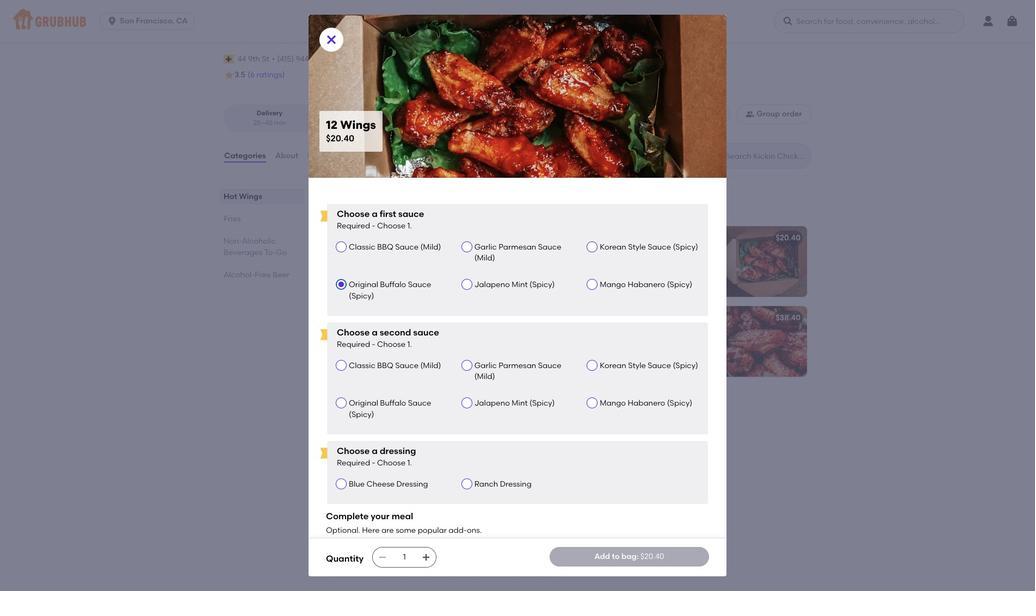 Task type: describe. For each thing, give the bounding box(es) containing it.
1 dressing from the left
[[397, 480, 428, 489]]

blue cheese dressing
[[349, 480, 428, 489]]

18 wings image
[[482, 307, 563, 378]]

wings for hot wings
[[239, 192, 262, 201]]

korean for choose a first sauce
[[600, 243, 627, 252]]

add
[[595, 552, 610, 562]]

ratings)
[[257, 70, 285, 79]]

choose a first sauce required - choose 1.
[[337, 209, 424, 231]]

choose up 6 wings
[[337, 209, 370, 219]]

alcoholic
[[242, 237, 276, 246]]

6
[[335, 234, 339, 243]]

sauce for choose a first sauce
[[398, 209, 424, 219]]

option group containing delivery 25–40 min
[[224, 105, 410, 132]]

delivery
[[257, 110, 283, 117]]

fries image
[[482, 505, 563, 576]]

min inside pickup 0.2 mi • 10–20 min
[[381, 119, 393, 127]]

garlic parmesan sauce (mild) for choose a second sauce
[[475, 361, 562, 382]]

44 9th st
[[237, 54, 269, 64]]

4800
[[312, 54, 331, 64]]

24 wings image
[[726, 307, 807, 378]]

original buffalo sauce (spicy) for second
[[349, 399, 431, 420]]

classic for first
[[349, 243, 376, 252]]

2 vertical spatial $20.40
[[641, 552, 664, 562]]

ranch
[[576, 205, 594, 212]]

garlic for choose a second sauce
[[475, 361, 497, 371]]

a for dressing
[[372, 446, 378, 457]]

reviews
[[308, 151, 338, 161]]

beverages
[[224, 248, 263, 258]]

jalapeno for choose a first sauce
[[475, 281, 510, 290]]

Input item quantity number field
[[393, 548, 417, 568]]

francisco,
[[136, 16, 174, 26]]

(6
[[248, 70, 255, 79]]

choose down dressing
[[377, 459, 406, 468]]

(415)
[[277, 54, 294, 64]]

about
[[275, 151, 298, 161]]

categories
[[224, 151, 266, 161]]

mi
[[347, 119, 355, 127]]

svg image inside san francisco, ca button
[[107, 16, 118, 27]]

group order button
[[737, 105, 812, 124]]

original for second
[[349, 399, 378, 409]]

• inside pickup 0.2 mi • 10–20 min
[[357, 119, 360, 127]]

hot for hot wings
[[224, 192, 237, 201]]

original buffalo sauce (spicy) for first
[[349, 281, 431, 301]]

parmesan for choose a first sauce
[[499, 243, 536, 252]]

3.5
[[235, 70, 245, 80]]

hot wings every order includes celery and carrot sticks, and your choice of blue cheese or ranch dressing.
[[326, 189, 624, 212]]

second
[[380, 328, 411, 338]]

1 and from the left
[[412, 205, 424, 212]]

optional.
[[326, 526, 360, 536]]

cheese
[[543, 205, 566, 212]]

classic bbq sauce (mild) for first
[[349, 243, 441, 252]]

a for first
[[372, 209, 378, 219]]

12 wings
[[579, 234, 611, 243]]

dressing.
[[596, 205, 624, 212]]

main navigation navigation
[[0, 0, 1035, 42]]

pickup
[[354, 110, 376, 117]]

svg image inside main navigation navigation
[[1006, 15, 1019, 28]]

- for first
[[372, 221, 375, 231]]

your inside hot wings every order includes celery and carrot sticks, and your choice of blue cheese or ranch dressing.
[[482, 205, 496, 212]]

beer
[[273, 271, 290, 280]]

blue
[[349, 480, 365, 489]]

2 vertical spatial fries
[[335, 513, 352, 522]]

blue
[[528, 205, 542, 212]]

san francisco, ca button
[[100, 13, 199, 30]]

$38.40
[[776, 314, 801, 323]]

944-
[[296, 54, 312, 64]]

meal
[[392, 512, 413, 522]]

jalapeno mint (spicy) for choose a first sauce
[[475, 281, 555, 290]]

every
[[326, 205, 343, 212]]

add to bag: $20.40
[[595, 552, 664, 562]]

• (415) 944-4800
[[272, 54, 331, 64]]

wings for 12 wings
[[588, 234, 611, 243]]

or
[[568, 205, 574, 212]]

choose a dressing required - choose 1.
[[337, 446, 416, 468]]

habanero for choose a second sauce
[[628, 399, 665, 409]]

svg image inside schedule "button"
[[675, 110, 684, 119]]

bbq for first
[[377, 243, 394, 252]]

group order
[[757, 109, 802, 119]]

10–20
[[362, 119, 380, 127]]

complete
[[326, 512, 369, 522]]

alcohol-free beer
[[224, 271, 290, 280]]

44 9th st button
[[237, 53, 270, 65]]

hot for hot wings every order includes celery and carrot sticks, and your choice of blue cheese or ranch dressing.
[[326, 189, 347, 203]]

mango for choose a first sauce
[[600, 281, 626, 290]]

subscription pass image
[[224, 55, 235, 64]]

wings for 18 wings
[[344, 314, 367, 323]]

6 wings image
[[482, 227, 563, 297]]

a for second
[[372, 328, 378, 338]]

st
[[262, 54, 269, 64]]

kickin chicken wings logo image
[[765, 0, 803, 38]]

to
[[612, 552, 620, 562]]

free
[[255, 271, 271, 280]]

bbq for second
[[377, 361, 394, 371]]

reviews button
[[307, 137, 339, 176]]

cheese
[[367, 480, 395, 489]]

group
[[757, 109, 780, 119]]

12 wings $20.40
[[326, 118, 376, 144]]

korean style sauce (spicy) for choose a first sauce
[[600, 243, 698, 252]]

garlic for choose a first sauce
[[475, 243, 497, 252]]

2 horizontal spatial $20.40
[[776, 234, 801, 243]]

habanero for choose a first sauce
[[628, 281, 665, 290]]

celery
[[391, 205, 410, 212]]

of
[[520, 205, 526, 212]]

single size
[[335, 528, 373, 537]]

ons.
[[467, 526, 482, 536]]

sticks,
[[447, 205, 466, 212]]

chicken
[[275, 28, 337, 46]]

24 wings
[[579, 314, 613, 323]]



Task type: locate. For each thing, give the bounding box(es) containing it.
here
[[362, 526, 380, 536]]

• right mi
[[357, 119, 360, 127]]

san
[[120, 16, 134, 26]]

1 vertical spatial buffalo
[[380, 399, 406, 409]]

1 vertical spatial order
[[345, 205, 362, 212]]

2 korean from the top
[[600, 361, 627, 371]]

1 vertical spatial 1.
[[407, 340, 412, 349]]

1 vertical spatial original
[[349, 399, 378, 409]]

bbq down choose a first sauce required - choose 1.
[[377, 243, 394, 252]]

order inside button
[[782, 109, 802, 119]]

1 bbq from the top
[[377, 243, 394, 252]]

jalapeno mint (spicy)
[[475, 281, 555, 290], [475, 399, 555, 409]]

your up are
[[371, 512, 390, 522]]

choice
[[497, 205, 519, 212]]

0.2
[[336, 119, 345, 127]]

alcohol-
[[224, 271, 255, 280]]

korean
[[600, 243, 627, 252], [600, 361, 627, 371]]

• right st
[[272, 54, 275, 64]]

a inside choose a second sauce required - choose 1.
[[372, 328, 378, 338]]

0 horizontal spatial and
[[412, 205, 424, 212]]

3 required from the top
[[337, 459, 370, 468]]

mint
[[512, 281, 528, 290], [512, 399, 528, 409]]

order inside hot wings every order includes celery and carrot sticks, and your choice of blue cheese or ranch dressing.
[[345, 205, 362, 212]]

order right group at the top of page
[[782, 109, 802, 119]]

min
[[274, 119, 286, 127], [381, 119, 393, 127]]

required up blue
[[337, 459, 370, 468]]

some
[[396, 526, 416, 536]]

1 vertical spatial mint
[[512, 399, 528, 409]]

wings inside 'button'
[[341, 234, 364, 243]]

1 habanero from the top
[[628, 281, 665, 290]]

are
[[382, 526, 394, 536]]

sauce right second
[[413, 328, 439, 338]]

1 korean style sauce (spicy) from the top
[[600, 243, 698, 252]]

wings for hot wings every order includes celery and carrot sticks, and your choice of blue cheese or ranch dressing.
[[350, 189, 385, 203]]

$55.80
[[532, 394, 557, 403]]

required inside choose a first sauce required - choose 1.
[[337, 221, 370, 231]]

schedule button
[[666, 105, 730, 124]]

style for choose a second sauce
[[628, 361, 646, 371]]

your
[[482, 205, 496, 212], [371, 512, 390, 522]]

1. for second
[[407, 340, 412, 349]]

svg image
[[1006, 15, 1019, 28], [675, 110, 684, 119], [378, 554, 387, 562], [543, 556, 556, 569]]

fries
[[224, 215, 241, 224], [326, 480, 353, 493], [335, 513, 352, 522]]

0 vertical spatial parmesan
[[499, 243, 536, 252]]

0 vertical spatial 12
[[326, 118, 338, 132]]

buffalo for first
[[380, 281, 406, 290]]

0 vertical spatial habanero
[[628, 281, 665, 290]]

1 classic from the top
[[349, 243, 376, 252]]

option group
[[224, 105, 410, 132]]

1 buffalo from the top
[[380, 281, 406, 290]]

sauce inside choose a first sauce required - choose 1.
[[398, 209, 424, 219]]

mint for choose a second sauce
[[512, 399, 528, 409]]

korean style sauce (spicy)
[[600, 243, 698, 252], [600, 361, 698, 371]]

sauce right first
[[398, 209, 424, 219]]

classic bbq sauce (mild) for second
[[349, 361, 441, 371]]

1 vertical spatial a
[[372, 328, 378, 338]]

jalapeno mint (spicy) for choose a second sauce
[[475, 399, 555, 409]]

required for choose a second sauce
[[337, 340, 370, 349]]

classic for second
[[349, 361, 376, 371]]

choose down second
[[377, 340, 406, 349]]

required down 18 wings
[[337, 340, 370, 349]]

1 mango from the top
[[600, 281, 626, 290]]

wings
[[341, 28, 388, 46], [340, 118, 376, 132], [350, 189, 385, 203], [239, 192, 262, 201], [341, 234, 364, 243], [588, 234, 611, 243], [344, 314, 367, 323], [590, 314, 613, 323], [346, 394, 369, 403]]

- for second
[[372, 340, 375, 349]]

dressing
[[380, 446, 416, 457]]

1 vertical spatial required
[[337, 340, 370, 349]]

schedule
[[686, 109, 721, 119]]

2 vertical spatial a
[[372, 446, 378, 457]]

parmesan for choose a second sauce
[[499, 361, 536, 371]]

original for first
[[349, 281, 378, 290]]

choose up blue
[[337, 446, 370, 457]]

wings inside hot wings every order includes celery and carrot sticks, and your choice of blue cheese or ranch dressing.
[[350, 189, 385, 203]]

1 vertical spatial garlic
[[475, 361, 497, 371]]

1 vertical spatial korean style sauce (spicy)
[[600, 361, 698, 371]]

star icon image
[[224, 70, 235, 81]]

a left first
[[372, 209, 378, 219]]

(spicy)
[[673, 243, 698, 252], [530, 281, 555, 290], [667, 281, 693, 290], [349, 292, 374, 301], [673, 361, 698, 371], [530, 399, 555, 409], [667, 399, 693, 409], [349, 410, 374, 420]]

ranch
[[475, 480, 498, 489]]

1 horizontal spatial 12
[[579, 234, 586, 243]]

0 vertical spatial garlic
[[475, 243, 497, 252]]

1 horizontal spatial dressing
[[500, 480, 532, 489]]

single
[[335, 528, 357, 537]]

1 vertical spatial habanero
[[628, 399, 665, 409]]

0 vertical spatial fries
[[224, 215, 241, 224]]

1. down celery
[[407, 221, 412, 231]]

add-
[[449, 526, 467, 536]]

0 horizontal spatial hot
[[224, 192, 237, 201]]

12 inside 12 wings $20.40
[[326, 118, 338, 132]]

sauce
[[398, 209, 424, 219], [413, 328, 439, 338]]

2 a from the top
[[372, 328, 378, 338]]

dressing right cheese
[[397, 480, 428, 489]]

0 vertical spatial garlic parmesan sauce (mild)
[[475, 243, 562, 263]]

2 habanero from the top
[[628, 399, 665, 409]]

1 horizontal spatial •
[[357, 119, 360, 127]]

and right celery
[[412, 205, 424, 212]]

0 vertical spatial mango
[[600, 281, 626, 290]]

2 - from the top
[[372, 340, 375, 349]]

to-
[[264, 248, 276, 258]]

complete your meal optional. here are some popular add-ons.
[[326, 512, 482, 536]]

1 horizontal spatial your
[[482, 205, 496, 212]]

0 horizontal spatial $20.40
[[326, 134, 355, 144]]

classic right 6
[[349, 243, 376, 252]]

people icon image
[[746, 110, 755, 119]]

0 vertical spatial order
[[782, 109, 802, 119]]

0 horizontal spatial •
[[272, 54, 275, 64]]

3 - from the top
[[372, 459, 375, 468]]

hot
[[326, 189, 347, 203], [224, 192, 237, 201]]

0 vertical spatial bbq
[[377, 243, 394, 252]]

- inside choose a first sauce required - choose 1.
[[372, 221, 375, 231]]

1. down dressing
[[407, 459, 412, 468]]

choose
[[337, 209, 370, 219], [377, 221, 406, 231], [337, 328, 370, 338], [377, 340, 406, 349], [337, 446, 370, 457], [377, 459, 406, 468]]

1 vertical spatial classic
[[349, 361, 376, 371]]

mango
[[600, 281, 626, 290], [600, 399, 626, 409]]

mango for choose a second sauce
[[600, 399, 626, 409]]

1 classic bbq sauce (mild) from the top
[[349, 243, 441, 252]]

popular
[[418, 526, 447, 536]]

choose down 18 wings
[[337, 328, 370, 338]]

a inside choose a dressing required - choose 1.
[[372, 446, 378, 457]]

1 vertical spatial jalapeno
[[475, 399, 510, 409]]

garlic parmesan sauce (mild) up $55.80
[[475, 361, 562, 382]]

2 original buffalo sauce (spicy) from the top
[[349, 399, 431, 420]]

2 classic bbq sauce (mild) from the top
[[349, 361, 441, 371]]

1 vertical spatial bbq
[[377, 361, 394, 371]]

buffalo for second
[[380, 399, 406, 409]]

12 for 12 wings
[[579, 234, 586, 243]]

1 vertical spatial fries
[[326, 480, 353, 493]]

sauce
[[395, 243, 419, 252], [538, 243, 562, 252], [648, 243, 671, 252], [408, 281, 431, 290], [395, 361, 419, 371], [538, 361, 562, 371], [648, 361, 671, 371], [408, 399, 431, 409]]

- inside choose a dressing required - choose 1.
[[372, 459, 375, 468]]

1 mango habanero (spicy) from the top
[[600, 281, 693, 290]]

mango habanero (spicy) for choose a second sauce
[[600, 399, 693, 409]]

classic bbq sauce (mild) down choose a second sauce required - choose 1.
[[349, 361, 441, 371]]

1 vertical spatial korean
[[600, 361, 627, 371]]

2 min from the left
[[381, 119, 393, 127]]

1 min from the left
[[274, 119, 286, 127]]

1 vertical spatial classic bbq sauce (mild)
[[349, 361, 441, 371]]

- inside choose a second sauce required - choose 1.
[[372, 340, 375, 349]]

1. down second
[[407, 340, 412, 349]]

1 parmesan from the top
[[499, 243, 536, 252]]

0 vertical spatial korean
[[600, 243, 627, 252]]

1 garlic from the top
[[475, 243, 497, 252]]

bbq
[[377, 243, 394, 252], [377, 361, 394, 371]]

2 vertical spatial 1.
[[407, 459, 412, 468]]

classic up 36 wings at the bottom of the page
[[349, 361, 376, 371]]

required inside choose a dressing required - choose 1.
[[337, 459, 370, 468]]

2 vertical spatial required
[[337, 459, 370, 468]]

parmesan down of
[[499, 243, 536, 252]]

2 jalapeno mint (spicy) from the top
[[475, 399, 555, 409]]

12 wings image
[[726, 227, 807, 297]]

12 down ranch
[[579, 234, 586, 243]]

2 parmesan from the top
[[499, 361, 536, 371]]

12 left mi
[[326, 118, 338, 132]]

1 original buffalo sauce (spicy) from the top
[[349, 281, 431, 301]]

hot inside hot wings every order includes celery and carrot sticks, and your choice of blue cheese or ranch dressing.
[[326, 189, 347, 203]]

bag:
[[622, 552, 639, 562]]

pickup 0.2 mi • 10–20 min
[[336, 110, 393, 127]]

required inside choose a second sauce required - choose 1.
[[337, 340, 370, 349]]

0 vertical spatial jalapeno
[[475, 281, 510, 290]]

fries up optional.
[[335, 513, 352, 522]]

kickin
[[224, 28, 271, 46]]

original right 36
[[349, 399, 378, 409]]

0 vertical spatial original buffalo sauce (spicy)
[[349, 281, 431, 301]]

choose a second sauce required - choose 1.
[[337, 328, 439, 349]]

order right every
[[345, 205, 362, 212]]

0 vertical spatial classic bbq sauce (mild)
[[349, 243, 441, 252]]

0 horizontal spatial min
[[274, 119, 286, 127]]

9th
[[248, 54, 260, 64]]

your inside complete your meal optional. here are some popular add-ons.
[[371, 512, 390, 522]]

order
[[782, 109, 802, 119], [345, 205, 362, 212]]

18 wings
[[335, 314, 367, 323]]

0 vertical spatial a
[[372, 209, 378, 219]]

1 jalapeno mint (spicy) from the top
[[475, 281, 555, 290]]

hot up every
[[326, 189, 347, 203]]

includes
[[363, 205, 390, 212]]

2 dressing from the left
[[500, 480, 532, 489]]

0 vertical spatial sauce
[[398, 209, 424, 219]]

parmesan up $55.80
[[499, 361, 536, 371]]

1 style from the top
[[628, 243, 646, 252]]

mint for choose a first sauce
[[512, 281, 528, 290]]

bbq down choose a second sauce required - choose 1.
[[377, 361, 394, 371]]

garlic parmesan sauce (mild) for choose a first sauce
[[475, 243, 562, 263]]

2 required from the top
[[337, 340, 370, 349]]

1 horizontal spatial order
[[782, 109, 802, 119]]

original buffalo sauce (spicy) up second
[[349, 281, 431, 301]]

required
[[337, 221, 370, 231], [337, 340, 370, 349], [337, 459, 370, 468]]

2 buffalo from the top
[[380, 399, 406, 409]]

0 vertical spatial korean style sauce (spicy)
[[600, 243, 698, 252]]

18
[[335, 314, 342, 323]]

0 horizontal spatial 12
[[326, 118, 338, 132]]

1 vertical spatial sauce
[[413, 328, 439, 338]]

0 vertical spatial classic
[[349, 243, 376, 252]]

korean down '24 wings'
[[600, 361, 627, 371]]

a left dressing
[[372, 446, 378, 457]]

required for choose a first sauce
[[337, 221, 370, 231]]

0 horizontal spatial order
[[345, 205, 362, 212]]

parmesan
[[499, 243, 536, 252], [499, 361, 536, 371]]

1. for first
[[407, 221, 412, 231]]

original buffalo sauce (spicy) up dressing
[[349, 399, 431, 420]]

1 1. from the top
[[407, 221, 412, 231]]

44
[[237, 54, 246, 64]]

wings for 36 wings
[[346, 394, 369, 403]]

your left choice
[[482, 205, 496, 212]]

Search Kickin Chicken Wings search field
[[725, 151, 808, 162]]

kickin chicken wings
[[224, 28, 388, 46]]

wings for 12 wings $20.40
[[340, 118, 376, 132]]

1. inside choose a dressing required - choose 1.
[[407, 459, 412, 468]]

3 a from the top
[[372, 446, 378, 457]]

(415) 944-4800 button
[[277, 54, 331, 65]]

2 classic from the top
[[349, 361, 376, 371]]

buffalo right 36 wings at the bottom of the page
[[380, 399, 406, 409]]

0 vertical spatial jalapeno mint (spicy)
[[475, 281, 555, 290]]

1 horizontal spatial and
[[468, 205, 480, 212]]

style for choose a first sauce
[[628, 243, 646, 252]]

1 vertical spatial jalapeno mint (spicy)
[[475, 399, 555, 409]]

sauce for choose a second sauce
[[413, 328, 439, 338]]

1 vertical spatial garlic parmesan sauce (mild)
[[475, 361, 562, 382]]

0 vertical spatial required
[[337, 221, 370, 231]]

1 required from the top
[[337, 221, 370, 231]]

1 vertical spatial parmesan
[[499, 361, 536, 371]]

about button
[[275, 137, 299, 176]]

1 mint from the top
[[512, 281, 528, 290]]

1 korean from the top
[[600, 243, 627, 252]]

0 vertical spatial -
[[372, 221, 375, 231]]

1 vertical spatial •
[[357, 119, 360, 127]]

and right "sticks,"
[[468, 205, 480, 212]]

hot wings
[[224, 192, 262, 201]]

classic bbq sauce (mild) down choose a first sauce required - choose 1.
[[349, 243, 441, 252]]

(6 ratings)
[[248, 70, 285, 79]]

1 vertical spatial mango habanero (spicy)
[[600, 399, 693, 409]]

0 horizontal spatial your
[[371, 512, 390, 522]]

0 vertical spatial buffalo
[[380, 281, 406, 290]]

first
[[380, 209, 396, 219]]

2 1. from the top
[[407, 340, 412, 349]]

wings for 24 wings
[[590, 314, 613, 323]]

go
[[276, 248, 287, 258]]

svg image
[[107, 16, 118, 27], [783, 16, 794, 27], [325, 33, 338, 46], [422, 554, 431, 562]]

6 wings
[[335, 234, 364, 243]]

size
[[359, 528, 373, 537]]

1 vertical spatial style
[[628, 361, 646, 371]]

3 1. from the top
[[407, 459, 412, 468]]

mango habanero (spicy) for choose a first sauce
[[600, 281, 693, 290]]

0 vertical spatial 1.
[[407, 221, 412, 231]]

classic
[[349, 243, 376, 252], [349, 361, 376, 371]]

•
[[272, 54, 275, 64], [357, 119, 360, 127]]

delivery 25–40 min
[[253, 110, 286, 127]]

1 jalapeno from the top
[[475, 281, 510, 290]]

original
[[349, 281, 378, 290], [349, 399, 378, 409]]

a inside choose a first sauce required - choose 1.
[[372, 209, 378, 219]]

0 vertical spatial $20.40
[[326, 134, 355, 144]]

korean style sauce (spicy) for choose a second sauce
[[600, 361, 698, 371]]

2 garlic parmesan sauce (mild) from the top
[[475, 361, 562, 382]]

categories button
[[224, 137, 267, 176]]

1 vertical spatial $20.40
[[776, 234, 801, 243]]

0 vertical spatial your
[[482, 205, 496, 212]]

ranch dressing
[[475, 480, 532, 489]]

36 wings
[[335, 394, 369, 403]]

1. inside choose a second sauce required - choose 1.
[[407, 340, 412, 349]]

1 vertical spatial original buffalo sauce (spicy)
[[349, 399, 431, 420]]

0 vertical spatial mango habanero (spicy)
[[600, 281, 693, 290]]

2 mint from the top
[[512, 399, 528, 409]]

1 horizontal spatial hot
[[326, 189, 347, 203]]

1 vertical spatial -
[[372, 340, 375, 349]]

1 vertical spatial your
[[371, 512, 390, 522]]

dressing right ranch
[[500, 480, 532, 489]]

2 jalapeno from the top
[[475, 399, 510, 409]]

hot down categories button
[[224, 192, 237, 201]]

2 mango from the top
[[600, 399, 626, 409]]

non-
[[224, 237, 242, 246]]

$20.40 inside 12 wings $20.40
[[326, 134, 355, 144]]

1 garlic parmesan sauce (mild) from the top
[[475, 243, 562, 263]]

original up 18 wings
[[349, 281, 378, 290]]

2 vertical spatial -
[[372, 459, 375, 468]]

1. inside choose a first sauce required - choose 1.
[[407, 221, 412, 231]]

fries up non-
[[224, 215, 241, 224]]

2 korean style sauce (spicy) from the top
[[600, 361, 698, 371]]

a left second
[[372, 328, 378, 338]]

12 for 12 wings $20.40
[[326, 118, 338, 132]]

2 bbq from the top
[[377, 361, 394, 371]]

dressing
[[397, 480, 428, 489], [500, 480, 532, 489]]

fries up complete
[[326, 480, 353, 493]]

6 wings button
[[328, 227, 563, 297]]

jalapeno for choose a second sauce
[[475, 399, 510, 409]]

0 vertical spatial mint
[[512, 281, 528, 290]]

0 vertical spatial •
[[272, 54, 275, 64]]

1 original from the top
[[349, 281, 378, 290]]

2 mango habanero (spicy) from the top
[[600, 399, 693, 409]]

-
[[372, 221, 375, 231], [372, 340, 375, 349], [372, 459, 375, 468]]

korean down the dressing.
[[600, 243, 627, 252]]

0 vertical spatial original
[[349, 281, 378, 290]]

1 - from the top
[[372, 221, 375, 231]]

ca
[[176, 16, 188, 26]]

1 a from the top
[[372, 209, 378, 219]]

and
[[412, 205, 424, 212], [468, 205, 480, 212]]

sauce inside choose a second sauce required - choose 1.
[[413, 328, 439, 338]]

2 original from the top
[[349, 399, 378, 409]]

korean for choose a second sauce
[[600, 361, 627, 371]]

garlic parmesan sauce (mild)
[[475, 243, 562, 263], [475, 361, 562, 382]]

1 vertical spatial 12
[[579, 234, 586, 243]]

0 horizontal spatial dressing
[[397, 480, 428, 489]]

carrot
[[426, 205, 446, 212]]

36 wings image
[[482, 387, 563, 458]]

quantity
[[326, 554, 364, 565]]

24
[[579, 314, 588, 323]]

min down delivery
[[274, 119, 286, 127]]

0 vertical spatial style
[[628, 243, 646, 252]]

min right 10–20
[[381, 119, 393, 127]]

wings for 6 wings
[[341, 234, 364, 243]]

required up 6 wings
[[337, 221, 370, 231]]

wings inside 12 wings $20.40
[[340, 118, 376, 132]]

2 style from the top
[[628, 361, 646, 371]]

search icon image
[[708, 150, 721, 163]]

jalapeno
[[475, 281, 510, 290], [475, 399, 510, 409]]

buffalo up second
[[380, 281, 406, 290]]

36
[[335, 394, 344, 403]]

2 and from the left
[[468, 205, 480, 212]]

1 horizontal spatial min
[[381, 119, 393, 127]]

25–40
[[253, 119, 273, 127]]

min inside delivery 25–40 min
[[274, 119, 286, 127]]

1 horizontal spatial $20.40
[[641, 552, 664, 562]]

choose down first
[[377, 221, 406, 231]]

garlic parmesan sauce (mild) down of
[[475, 243, 562, 263]]

1 vertical spatial mango
[[600, 399, 626, 409]]

2 garlic from the top
[[475, 361, 497, 371]]



Task type: vqa. For each thing, say whether or not it's contained in the screenshot.
Go
yes



